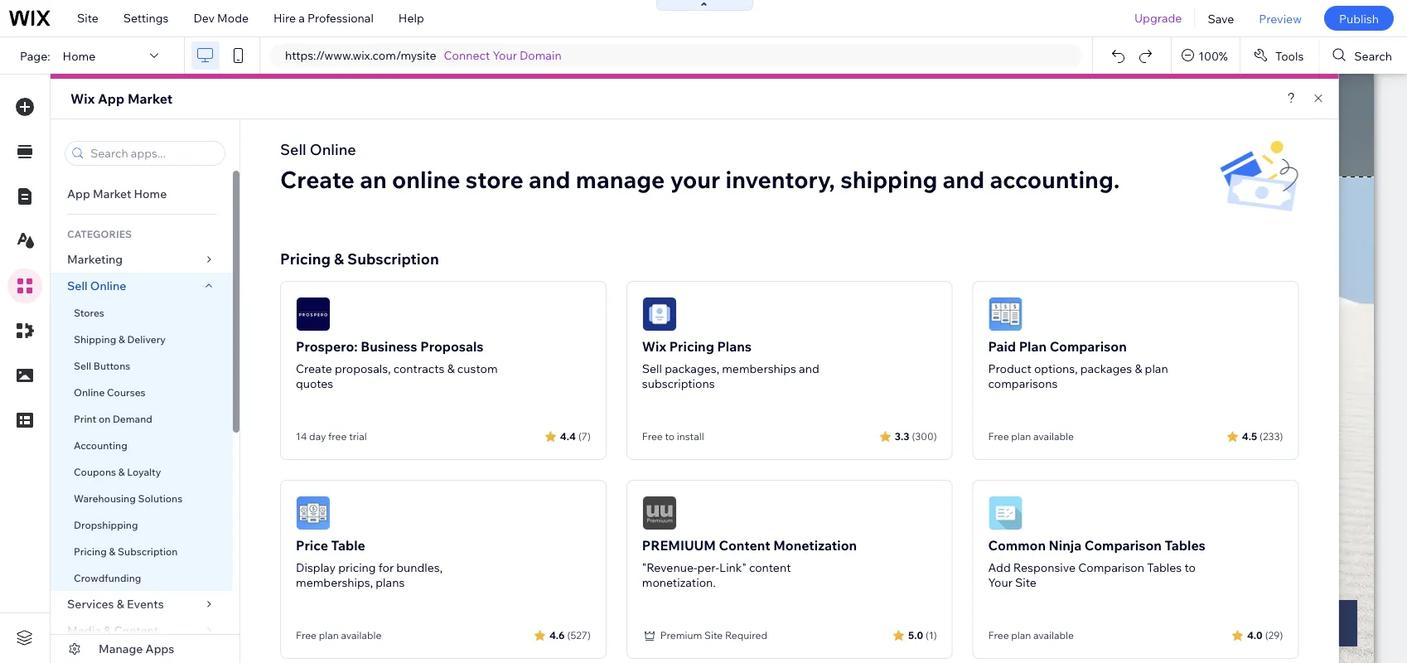 Task type: locate. For each thing, give the bounding box(es) containing it.
pricing up prospero: business proposals  logo
[[280, 249, 331, 268]]

dev
[[194, 11, 215, 25]]

app
[[98, 90, 125, 107], [67, 187, 90, 201]]

0 vertical spatial wix
[[70, 90, 95, 107]]

app up categories
[[67, 187, 90, 201]]

0 vertical spatial content
[[719, 537, 771, 554]]

pricing
[[338, 560, 376, 575]]

create
[[280, 165, 355, 194], [296, 361, 332, 376]]

crowdfunding link
[[51, 565, 233, 591]]

tables
[[1165, 537, 1206, 554], [1148, 560, 1182, 575]]

free
[[642, 430, 663, 443], [989, 430, 1009, 443], [296, 629, 317, 642], [989, 629, 1009, 642]]

100% button
[[1172, 37, 1240, 74]]

premiuum content monetization "revenue-per-link" content monetization.
[[642, 537, 857, 590]]

wix pricing plans sell packages, memberships and subscriptions
[[642, 338, 820, 391]]

crowdfunding
[[74, 572, 141, 584]]

plan for common ninja comparison tables
[[1012, 629, 1032, 642]]

plan down comparisons
[[1012, 430, 1032, 443]]

content
[[719, 537, 771, 554], [114, 623, 159, 638]]

pricing & subscription up prospero: business proposals  logo
[[280, 249, 439, 268]]

prospero:
[[296, 338, 358, 355]]

0 vertical spatial site
[[77, 11, 98, 25]]

online
[[310, 140, 356, 158], [90, 279, 126, 293], [74, 386, 105, 398]]

(527)
[[568, 629, 591, 641]]

comparison down ninja
[[1079, 560, 1145, 575]]

create left an
[[280, 165, 355, 194]]

and inside wix pricing plans sell packages, memberships and subscriptions
[[799, 361, 820, 376]]

search
[[1355, 48, 1393, 63]]

pricing down dropshipping
[[74, 545, 107, 558]]

0 vertical spatial tables
[[1165, 537, 1206, 554]]

plan right packages
[[1145, 361, 1169, 376]]

options,
[[1035, 361, 1078, 376]]

pricing up packages,
[[670, 338, 715, 355]]

site left settings
[[77, 11, 98, 25]]

& inside paid plan comparison product options, packages & plan comparisons
[[1135, 361, 1143, 376]]

app up search apps... field
[[98, 90, 125, 107]]

2 vertical spatial pricing
[[74, 545, 107, 558]]

0 horizontal spatial pricing
[[74, 545, 107, 558]]

publish
[[1340, 11, 1380, 25]]

online for sell online create an online store and manage your inventory, shipping and accounting.
[[310, 140, 356, 158]]

1 horizontal spatial and
[[799, 361, 820, 376]]

0 horizontal spatial content
[[114, 623, 159, 638]]

to
[[665, 430, 675, 443], [1185, 560, 1196, 575]]

1 horizontal spatial content
[[719, 537, 771, 554]]

shipping & delivery link
[[51, 326, 233, 352]]

2 horizontal spatial pricing
[[670, 338, 715, 355]]

0 vertical spatial comparison
[[1050, 338, 1127, 355]]

1 horizontal spatial home
[[134, 187, 167, 201]]

sell inside "link"
[[74, 359, 91, 372]]

available down memberships,
[[341, 629, 382, 642]]

shipping
[[841, 165, 938, 194]]

bundles,
[[397, 560, 443, 575]]

comparison inside paid plan comparison product options, packages & plan comparisons
[[1050, 338, 1127, 355]]

0 vertical spatial app
[[98, 90, 125, 107]]

1 vertical spatial to
[[1185, 560, 1196, 575]]

3.3
[[895, 430, 910, 442]]

free plan available down memberships,
[[296, 629, 382, 642]]

plan down responsive
[[1012, 629, 1032, 642]]

home down search apps... field
[[134, 187, 167, 201]]

0 horizontal spatial home
[[63, 48, 96, 63]]

your inside common ninja comparison tables add responsive comparison tables to your site
[[989, 575, 1013, 590]]

coupons & loyalty
[[74, 466, 161, 478]]

2 horizontal spatial site
[[1016, 575, 1037, 590]]

home inside app market home link
[[134, 187, 167, 201]]

accounting.
[[990, 165, 1120, 194]]

common ninja comparison tables logo image
[[989, 496, 1024, 531]]

dev mode
[[194, 11, 249, 25]]

comparison right ninja
[[1085, 537, 1162, 554]]

available for plan
[[1034, 430, 1074, 443]]

comparison up packages
[[1050, 338, 1127, 355]]

0 vertical spatial online
[[310, 140, 356, 158]]

subscription
[[347, 249, 439, 268], [118, 545, 178, 558]]

home up "wix app market"
[[63, 48, 96, 63]]

1 horizontal spatial wix
[[642, 338, 667, 355]]

subscription down an
[[347, 249, 439, 268]]

product
[[989, 361, 1032, 376]]

warehousing solutions link
[[51, 485, 233, 512]]

free right (1)
[[989, 629, 1009, 642]]

1 vertical spatial your
[[989, 575, 1013, 590]]

0 horizontal spatial site
[[77, 11, 98, 25]]

free down comparisons
[[989, 430, 1009, 443]]

your down add
[[989, 575, 1013, 590]]

wix inside wix pricing plans sell packages, memberships and subscriptions
[[642, 338, 667, 355]]

and right shipping
[[943, 165, 985, 194]]

"revenue-
[[642, 560, 698, 575]]

accounting
[[74, 439, 127, 451]]

0 horizontal spatial subscription
[[118, 545, 178, 558]]

sell online link
[[51, 273, 233, 299]]

site down responsive
[[1016, 575, 1037, 590]]

free plan available for table
[[296, 629, 382, 642]]

memberships,
[[296, 575, 373, 590]]

market
[[128, 90, 173, 107], [93, 187, 131, 201]]

0 vertical spatial to
[[665, 430, 675, 443]]

https://www.wix.com/mysite
[[285, 48, 437, 63]]

prospero: business proposals  logo image
[[296, 297, 331, 332]]

free plan available down comparisons
[[989, 430, 1074, 443]]

1 vertical spatial pricing & subscription
[[74, 545, 178, 558]]

courses
[[107, 386, 146, 398]]

market up categories
[[93, 187, 131, 201]]

comparison
[[1050, 338, 1127, 355], [1085, 537, 1162, 554], [1079, 560, 1145, 575]]

media & content link
[[51, 618, 233, 644]]

free plan available for plan
[[989, 430, 1074, 443]]

2 vertical spatial comparison
[[1079, 560, 1145, 575]]

free down memberships,
[[296, 629, 317, 642]]

online inside sell online create an online store and manage your inventory, shipping and accounting.
[[310, 140, 356, 158]]

1 vertical spatial market
[[93, 187, 131, 201]]

home
[[63, 48, 96, 63], [134, 187, 167, 201]]

preview
[[1260, 11, 1302, 25]]

on
[[99, 412, 111, 425]]

1 vertical spatial site
[[1016, 575, 1037, 590]]

sell buttons
[[74, 359, 130, 372]]

market up search apps... field
[[128, 90, 173, 107]]

1 vertical spatial home
[[134, 187, 167, 201]]

create up quotes
[[296, 361, 332, 376]]

create inside prospero: business proposals create proposals, contracts & custom quotes
[[296, 361, 332, 376]]

plan down memberships,
[[319, 629, 339, 642]]

content up manage apps
[[114, 623, 159, 638]]

app market home
[[67, 187, 167, 201]]

0 horizontal spatial and
[[529, 165, 571, 194]]

subscription down dropshipping link on the left of the page
[[118, 545, 178, 558]]

0 horizontal spatial wix
[[70, 90, 95, 107]]

4.6
[[550, 629, 565, 641]]

pricing inside wix pricing plans sell packages, memberships and subscriptions
[[670, 338, 715, 355]]

site inside common ninja comparison tables add responsive comparison tables to your site
[[1016, 575, 1037, 590]]

1 horizontal spatial pricing
[[280, 249, 331, 268]]

save button
[[1196, 0, 1247, 36]]

0 vertical spatial your
[[493, 48, 517, 63]]

plan
[[1145, 361, 1169, 376], [1012, 430, 1032, 443], [319, 629, 339, 642], [1012, 629, 1032, 642]]

and right store
[[529, 165, 571, 194]]

an
[[360, 165, 387, 194]]

available down responsive
[[1034, 629, 1074, 642]]

sell inside sell online create an online store and manage your inventory, shipping and accounting.
[[280, 140, 306, 158]]

shipping
[[74, 333, 116, 345]]

premiuum
[[642, 537, 716, 554]]

and for memberships
[[799, 361, 820, 376]]

your
[[670, 165, 721, 194]]

media
[[67, 623, 101, 638]]

0 horizontal spatial your
[[493, 48, 517, 63]]

https://www.wix.com/mysite connect your domain
[[285, 48, 562, 63]]

and right memberships
[[799, 361, 820, 376]]

site right premium
[[705, 629, 723, 642]]

0 horizontal spatial to
[[665, 430, 675, 443]]

available down comparisons
[[1034, 430, 1074, 443]]

0 vertical spatial pricing & subscription
[[280, 249, 439, 268]]

1 vertical spatial app
[[67, 187, 90, 201]]

solutions
[[138, 492, 183, 504]]

4.4
[[560, 430, 576, 442]]

1 horizontal spatial site
[[705, 629, 723, 642]]

sell
[[280, 140, 306, 158], [67, 279, 88, 293], [74, 359, 91, 372], [642, 361, 662, 376]]

2 vertical spatial online
[[74, 386, 105, 398]]

0 vertical spatial subscription
[[347, 249, 439, 268]]

1 vertical spatial content
[[114, 623, 159, 638]]

1 vertical spatial pricing
[[670, 338, 715, 355]]

paid plan comparison logo image
[[989, 297, 1024, 332]]

free for paid plan comparison
[[989, 430, 1009, 443]]

1 vertical spatial online
[[90, 279, 126, 293]]

1 vertical spatial create
[[296, 361, 332, 376]]

0 vertical spatial home
[[63, 48, 96, 63]]

1 vertical spatial wix
[[642, 338, 667, 355]]

link"
[[720, 560, 747, 575]]

add
[[989, 560, 1011, 575]]

dropshipping link
[[51, 512, 233, 538]]

and
[[529, 165, 571, 194], [943, 165, 985, 194], [799, 361, 820, 376]]

memberships
[[722, 361, 797, 376]]

free left install
[[642, 430, 663, 443]]

1 vertical spatial comparison
[[1085, 537, 1162, 554]]

services
[[67, 597, 114, 611]]

1 vertical spatial subscription
[[118, 545, 178, 558]]

plan for paid plan comparison
[[1012, 430, 1032, 443]]

free plan available down responsive
[[989, 629, 1074, 642]]

1 horizontal spatial to
[[1185, 560, 1196, 575]]

pricing & subscription down dropshipping link on the left of the page
[[74, 545, 178, 558]]

plan inside paid plan comparison product options, packages & plan comparisons
[[1145, 361, 1169, 376]]

print on demand link
[[51, 405, 233, 432]]

app market home link
[[51, 181, 233, 207]]

1 horizontal spatial your
[[989, 575, 1013, 590]]

14
[[296, 430, 307, 443]]

0 vertical spatial create
[[280, 165, 355, 194]]

pricing & subscription link
[[51, 538, 233, 565]]

loyalty
[[127, 466, 161, 478]]

content up link"
[[719, 537, 771, 554]]

plans
[[376, 575, 405, 590]]

sell online
[[67, 279, 126, 293]]

your left domain
[[493, 48, 517, 63]]

Search apps... field
[[85, 142, 220, 165]]



Task type: vqa. For each thing, say whether or not it's contained in the screenshot.
Add New Field to the top
no



Task type: describe. For each thing, give the bounding box(es) containing it.
common ninja comparison tables add responsive comparison tables to your site
[[989, 537, 1206, 590]]

paid plan comparison product options, packages & plan comparisons
[[989, 338, 1169, 391]]

stores link
[[51, 299, 233, 326]]

comparisons
[[989, 376, 1058, 391]]

help
[[399, 11, 424, 25]]

5.0
[[909, 629, 924, 641]]

1 horizontal spatial app
[[98, 90, 125, 107]]

free for common ninja comparison tables
[[989, 629, 1009, 642]]

a
[[299, 11, 305, 25]]

sell inside wix pricing plans sell packages, memberships and subscriptions
[[642, 361, 662, 376]]

connect
[[444, 48, 490, 63]]

comparison for ninja
[[1085, 537, 1162, 554]]

hire
[[274, 11, 296, 25]]

wix for wix app market
[[70, 90, 95, 107]]

accounting link
[[51, 432, 233, 458]]

online
[[392, 165, 461, 194]]

warehousing solutions
[[74, 492, 183, 504]]

(233)
[[1260, 430, 1284, 442]]

100%
[[1199, 48, 1229, 63]]

search button
[[1320, 37, 1408, 74]]

4.5 (233)
[[1243, 430, 1284, 442]]

trial
[[349, 430, 367, 443]]

comparison for plan
[[1050, 338, 1127, 355]]

sell for sell online
[[67, 279, 88, 293]]

wix pricing plans logo image
[[642, 297, 677, 332]]

tools
[[1276, 48, 1304, 63]]

services & events link
[[51, 591, 233, 618]]

4.0
[[1248, 629, 1263, 641]]

1 horizontal spatial subscription
[[347, 249, 439, 268]]

(7)
[[579, 430, 591, 442]]

manage apps
[[99, 642, 174, 656]]

print
[[74, 412, 96, 425]]

media & content
[[67, 623, 159, 638]]

dropshipping
[[74, 519, 138, 531]]

services & events
[[67, 597, 164, 611]]

sell for sell online create an online store and manage your inventory, shipping and accounting.
[[280, 140, 306, 158]]

0 horizontal spatial pricing & subscription
[[74, 545, 178, 558]]

hire a professional
[[274, 11, 374, 25]]

contracts
[[394, 361, 445, 376]]

marketing link
[[51, 246, 233, 273]]

free for price table
[[296, 629, 317, 642]]

1 horizontal spatial pricing & subscription
[[280, 249, 439, 268]]

2 vertical spatial site
[[705, 629, 723, 642]]

available for table
[[341, 629, 382, 642]]

table
[[331, 537, 365, 554]]

settings
[[123, 11, 169, 25]]

5.0 (1)
[[909, 629, 937, 641]]

subscriptions
[[642, 376, 715, 391]]

create inside sell online create an online store and manage your inventory, shipping and accounting.
[[280, 165, 355, 194]]

packages
[[1081, 361, 1133, 376]]

for
[[379, 560, 394, 575]]

store
[[466, 165, 524, 194]]

save
[[1208, 11, 1235, 25]]

available for ninja
[[1034, 629, 1074, 642]]

packages,
[[665, 361, 720, 376]]

& inside prospero: business proposals create proposals, contracts & custom quotes
[[447, 361, 455, 376]]

free plan available for ninja
[[989, 629, 1074, 642]]

domain
[[520, 48, 562, 63]]

2 horizontal spatial and
[[943, 165, 985, 194]]

marketing
[[67, 252, 123, 267]]

0 vertical spatial pricing
[[280, 249, 331, 268]]

sell for sell buttons
[[74, 359, 91, 372]]

price table logo image
[[296, 496, 331, 531]]

1 vertical spatial tables
[[1148, 560, 1182, 575]]

delivery
[[127, 333, 166, 345]]

publish button
[[1325, 6, 1394, 31]]

responsive
[[1014, 560, 1076, 575]]

coupons
[[74, 466, 116, 478]]

4.5
[[1243, 430, 1258, 442]]

professional
[[308, 11, 374, 25]]

free
[[328, 430, 347, 443]]

price
[[296, 537, 328, 554]]

0 horizontal spatial app
[[67, 187, 90, 201]]

mode
[[217, 11, 249, 25]]

custom
[[458, 361, 498, 376]]

3.3 (300)
[[895, 430, 937, 442]]

to inside common ninja comparison tables add responsive comparison tables to your site
[[1185, 560, 1196, 575]]

(29)
[[1266, 629, 1284, 641]]

proposals
[[420, 338, 484, 355]]

sell buttons link
[[51, 352, 233, 379]]

(1)
[[926, 629, 937, 641]]

plan for price table
[[319, 629, 339, 642]]

day
[[309, 430, 326, 443]]

(300)
[[912, 430, 937, 442]]

warehousing
[[74, 492, 136, 504]]

online courses link
[[51, 379, 233, 405]]

business
[[361, 338, 418, 355]]

shipping & delivery
[[74, 333, 166, 345]]

content inside premiuum content monetization "revenue-per-link" content monetization.
[[719, 537, 771, 554]]

categories
[[67, 228, 132, 240]]

buttons
[[94, 359, 130, 372]]

print on demand
[[74, 412, 152, 425]]

required
[[725, 629, 768, 642]]

premiuum content monetization logo image
[[642, 496, 677, 531]]

online for sell online
[[90, 279, 126, 293]]

plans
[[717, 338, 752, 355]]

content
[[749, 560, 791, 575]]

events
[[127, 597, 164, 611]]

preview button
[[1247, 0, 1315, 36]]

4.4 (7)
[[560, 430, 591, 442]]

wix for wix pricing plans sell packages, memberships and subscriptions
[[642, 338, 667, 355]]

manage
[[576, 165, 665, 194]]

0 vertical spatial market
[[128, 90, 173, 107]]

per-
[[698, 560, 720, 575]]

install
[[677, 430, 704, 443]]

and for store
[[529, 165, 571, 194]]

quotes
[[296, 376, 333, 391]]



